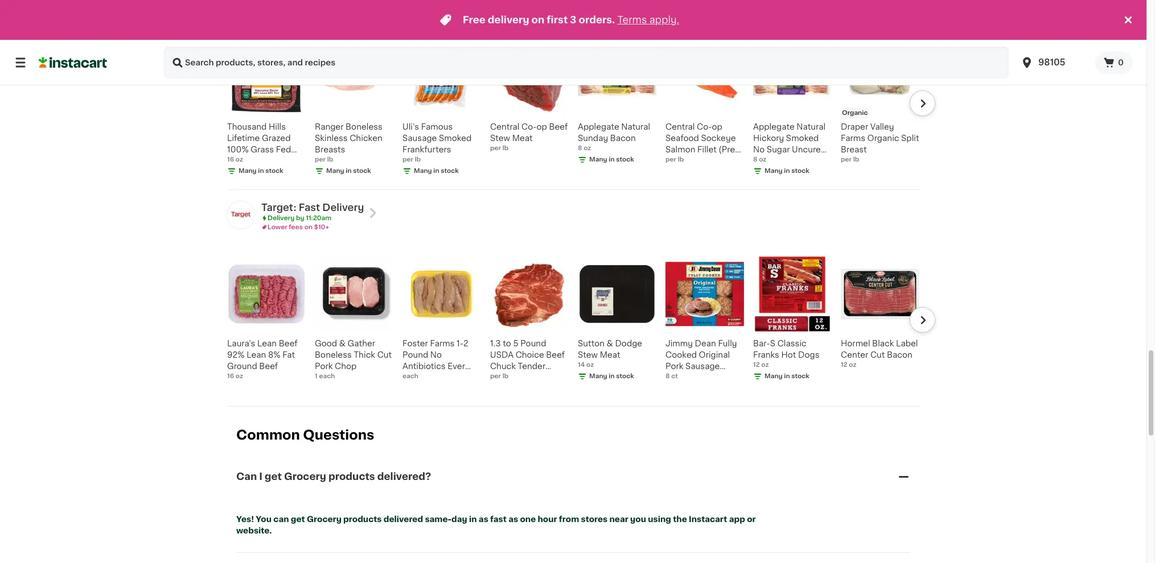 Task type: describe. For each thing, give the bounding box(es) containing it.
ever
[[448, 363, 465, 371]]

many for ranger boneless skinless chicken breasts
[[326, 168, 344, 174]]

per lb for 1.3 to 5 pound usda choice beef chuck tender roast
[[491, 373, 509, 380]]

natural for smoked
[[797, 123, 826, 131]]

bar-s classic franks hot dogs 12 oz
[[754, 340, 820, 368]]

or
[[748, 516, 756, 524]]

per inside ranger boneless skinless chicken breasts per lb
[[315, 156, 326, 163]]

$10+
[[314, 224, 329, 230]]

free
[[463, 15, 486, 24]]

stock for uli's famous sausage smoked frankfurters
[[441, 168, 459, 174]]

jimmy dean fully cooked original pork sausage patties
[[666, 340, 738, 382]]

11:20am
[[306, 215, 332, 221]]

oz down the 100%
[[236, 156, 243, 163]]

oz inside bar-s classic franks hot dogs 12 oz
[[762, 362, 769, 368]]

cut inside good & gather boneless thick cut pork chop 1 each
[[378, 351, 392, 359]]

many in stock for sutton & dodge stew meat
[[590, 373, 635, 380]]

grass
[[251, 146, 274, 154]]

roast
[[491, 374, 514, 382]]

applegate for hickory
[[754, 123, 795, 131]]

many in stock for uli's famous sausage smoked frankfurters
[[414, 168, 459, 174]]

1 as from the left
[[479, 516, 489, 524]]

beef up "8%" on the left bottom
[[279, 340, 298, 348]]

foster
[[403, 340, 428, 348]]

ct
[[672, 373, 678, 380]]

lifetime
[[227, 134, 260, 142]]

applegate natural sunday bacon 8 oz
[[578, 123, 651, 151]]

original
[[699, 351, 730, 359]]

thousand hills lifetime grazed 100% grass fed ground beef, 80% lean 20% fat
[[227, 123, 300, 176]]

center
[[841, 351, 869, 359]]

sausage inside "uli's famous sausage smoked frankfurters per lb"
[[403, 134, 437, 142]]

2
[[464, 340, 469, 348]]

oz inside sutton & dodge stew meat 14 oz
[[587, 362, 594, 368]]

uli's
[[403, 123, 419, 131]]

2 vertical spatial lean
[[247, 351, 266, 359]]

1 vertical spatial lean
[[257, 340, 277, 348]]

get inside yes! you can get grocery products delivered same-day in as fast as one hour from stores near you using the instacart app or website.
[[291, 516, 305, 524]]

per inside draper valley farms organic split breast per lb
[[841, 156, 852, 163]]

products inside 'dropdown button'
[[329, 473, 375, 482]]

80%
[[282, 157, 300, 165]]

stores
[[581, 516, 608, 524]]

central co-op seafood sockeye salmon fillet (pre- frozen)
[[666, 123, 739, 165]]

sugar
[[767, 146, 790, 154]]

98105 button
[[1014, 47, 1096, 79]]

chuck
[[491, 363, 516, 371]]

ranger boneless skinless chicken breasts per lb
[[315, 123, 383, 163]]

fast
[[299, 203, 320, 212]]

1
[[315, 373, 318, 380]]

near
[[610, 516, 629, 524]]

sunday
[[578, 134, 609, 142]]

frankfurters
[[403, 146, 452, 154]]

per inside central co-op beef stew meat per lb
[[491, 145, 501, 151]]

jimmy
[[666, 340, 693, 348]]

fat inside laura's lean beef 92% lean 8% fat ground beef 16 oz
[[283, 351, 295, 359]]

boneless inside foster farms 1-2 pound no antibiotics ever boneless skinless chicken breast tenders
[[403, 374, 440, 382]]

lb inside ranger boneless skinless chicken breasts per lb
[[327, 156, 333, 163]]

gather
[[348, 340, 375, 348]]

black
[[873, 340, 895, 348]]

from
[[559, 516, 580, 524]]

8 oz
[[754, 156, 767, 163]]

by
[[296, 215, 304, 221]]

lb inside draper valley farms organic split breast per lb
[[854, 156, 860, 163]]

98105
[[1039, 58, 1066, 67]]

can
[[236, 473, 257, 482]]

many for uli's famous sausage smoked frankfurters
[[414, 168, 432, 174]]

& for good
[[339, 340, 346, 348]]

instacart logo image
[[39, 56, 107, 70]]

sutton
[[578, 340, 605, 348]]

many for applegate natural hickory smoked no sugar uncured bacon
[[765, 168, 783, 174]]

12 for franks
[[754, 362, 760, 368]]

grazed
[[262, 134, 291, 142]]

8 inside applegate natural sunday bacon 8 oz
[[578, 145, 583, 151]]

meat inside sutton & dodge stew meat 14 oz
[[600, 351, 621, 359]]

2 as from the left
[[509, 516, 518, 524]]

boneless inside good & gather boneless thick cut pork chop 1 each
[[315, 351, 352, 359]]

laura's lean beef 92% lean 8% fat ground beef 16 oz
[[227, 340, 298, 380]]

salmon
[[666, 146, 696, 154]]

breast inside foster farms 1-2 pound no antibiotics ever boneless skinless chicken breast tenders
[[438, 385, 464, 393]]

delivery by 11:20am
[[268, 215, 332, 221]]

draper
[[841, 123, 869, 131]]

98105 button
[[1021, 47, 1089, 79]]

in for bar-s classic franks hot dogs
[[785, 373, 790, 380]]

on for delivery
[[532, 15, 545, 24]]

many in stock for thousand hills lifetime grazed 100% grass fed ground beef, 80% lean 20% fat
[[239, 168, 284, 174]]

orders.
[[579, 15, 615, 24]]

0 vertical spatial organic
[[843, 110, 868, 116]]

oz down hickory
[[759, 156, 767, 163]]

stock for bar-s classic franks hot dogs
[[792, 373, 810, 380]]

oz inside applegate natural sunday bacon 8 oz
[[584, 145, 592, 151]]

item carousel region containing thousand hills lifetime grazed 100% grass fed ground beef, 80% lean 20% fat
[[211, 33, 936, 185]]

1.3
[[491, 340, 501, 348]]

terms apply. link
[[618, 15, 680, 24]]

beef inside central co-op beef stew meat per lb
[[549, 123, 568, 131]]

applegate for sunday
[[578, 123, 620, 131]]

bar-
[[754, 340, 771, 348]]

draper valley farms organic split breast per lb
[[841, 123, 920, 163]]

thousand
[[227, 123, 267, 131]]

smoked for famous
[[439, 134, 472, 142]]

in for ranger boneless skinless chicken breasts
[[346, 168, 352, 174]]

16 oz
[[227, 156, 243, 163]]

good
[[315, 340, 337, 348]]

using
[[648, 516, 672, 524]]

seafood
[[666, 134, 700, 142]]

you
[[631, 516, 647, 524]]

5
[[514, 340, 519, 348]]

8 for fully
[[666, 373, 670, 380]]

in inside yes! you can get grocery products delivered same-day in as fast as one hour from stores near you using the instacart app or website.
[[469, 516, 477, 524]]

1 vertical spatial delivery
[[268, 215, 295, 221]]

many for bar-s classic franks hot dogs
[[765, 373, 783, 380]]

delivered?
[[378, 473, 431, 482]]

ranger
[[315, 123, 344, 131]]

in for sutton & dodge stew meat
[[609, 373, 615, 380]]

same-
[[425, 516, 452, 524]]

dean
[[695, 340, 717, 348]]

many in stock for applegate natural sunday bacon
[[590, 156, 635, 163]]

hormel
[[841, 340, 871, 348]]

lb inside "uli's famous sausage smoked frankfurters per lb"
[[415, 156, 421, 163]]

laura's
[[227, 340, 255, 348]]

fillet
[[698, 146, 717, 154]]

delivered
[[384, 516, 423, 524]]

natural for bacon
[[622, 123, 651, 131]]

cut inside hormel black label center cut bacon 12 oz
[[871, 351, 886, 359]]

stock for applegate natural sunday bacon
[[617, 156, 635, 163]]

tender
[[518, 363, 546, 371]]

bacon inside hormel black label center cut bacon 12 oz
[[888, 351, 913, 359]]

common
[[236, 429, 300, 442]]

uli's famous sausage smoked frankfurters per lb
[[403, 123, 472, 163]]

oz inside laura's lean beef 92% lean 8% fat ground beef 16 oz
[[236, 373, 243, 380]]

valley
[[871, 123, 895, 131]]

12 for center
[[841, 362, 848, 368]]

fully
[[719, 340, 738, 348]]

& for sutton
[[607, 340, 613, 348]]

meat inside central co-op beef stew meat per lb
[[513, 134, 533, 142]]

many for thousand hills lifetime grazed 100% grass fed ground beef, 80% lean 20% fat
[[239, 168, 257, 174]]

yes! you can get grocery products delivered same-day in as fast as one hour from stores near you using the instacart app or website.
[[236, 516, 758, 536]]

apply.
[[650, 15, 680, 24]]

breast inside draper valley farms organic split breast per lb
[[841, 146, 867, 154]]

split
[[902, 134, 920, 142]]

dodge
[[616, 340, 643, 348]]

in for applegate natural sunday bacon
[[609, 156, 615, 163]]



Task type: vqa. For each thing, say whether or not it's contained in the screenshot.
Tenders
yes



Task type: locate. For each thing, give the bounding box(es) containing it.
products down questions
[[329, 473, 375, 482]]

1 horizontal spatial smoked
[[787, 134, 819, 142]]

stock down beef,
[[266, 168, 284, 174]]

1 vertical spatial sausage
[[686, 363, 720, 371]]

each right 1
[[319, 373, 335, 380]]

natural inside applegate natural sunday bacon 8 oz
[[622, 123, 651, 131]]

skinless inside ranger boneless skinless chicken breasts per lb
[[315, 134, 348, 142]]

franks
[[754, 351, 780, 359]]

0 horizontal spatial co-
[[522, 123, 537, 131]]

(pre-
[[719, 146, 739, 154]]

oz down franks
[[762, 362, 769, 368]]

many down sunday at the top
[[590, 156, 608, 163]]

0 horizontal spatial on
[[305, 224, 313, 230]]

fat inside the thousand hills lifetime grazed 100% grass fed ground beef, 80% lean 20% fat
[[268, 168, 281, 176]]

applegate inside applegate natural sunday bacon 8 oz
[[578, 123, 620, 131]]

& right good
[[339, 340, 346, 348]]

in for uli's famous sausage smoked frankfurters
[[434, 168, 440, 174]]

1 horizontal spatial delivery
[[323, 203, 364, 212]]

grocery down common questions
[[284, 473, 326, 482]]

2 co- from the left
[[697, 123, 712, 131]]

questions
[[303, 429, 375, 442]]

0 vertical spatial boneless
[[346, 123, 383, 131]]

1 horizontal spatial cut
[[871, 351, 886, 359]]

first
[[547, 15, 568, 24]]

& right sutton
[[607, 340, 613, 348]]

beef right choice
[[546, 351, 565, 359]]

label
[[897, 340, 919, 348]]

central for central co-op beef stew meat per lb
[[491, 123, 520, 131]]

1 vertical spatial 16
[[227, 373, 234, 380]]

get inside 'dropdown button'
[[265, 473, 282, 482]]

op for seafood
[[712, 123, 723, 131]]

stock down "uli's famous sausage smoked frankfurters per lb"
[[441, 168, 459, 174]]

chicken inside ranger boneless skinless chicken breasts per lb
[[350, 134, 383, 142]]

0 vertical spatial products
[[329, 473, 375, 482]]

farms inside foster farms 1-2 pound no antibiotics ever boneless skinless chicken breast tenders
[[430, 340, 455, 348]]

0 vertical spatial 16
[[227, 156, 234, 163]]

natural inside the applegate natural hickory smoked no sugar uncured bacon
[[797, 123, 826, 131]]

skinless inside foster farms 1-2 pound no antibiotics ever boneless skinless chicken breast tenders
[[442, 374, 475, 382]]

get right i
[[265, 473, 282, 482]]

oz inside hormel black label center cut bacon 12 oz
[[850, 362, 857, 368]]

0 horizontal spatial 12
[[754, 362, 760, 368]]

1 each from the left
[[319, 373, 335, 380]]

hour
[[538, 516, 557, 524]]

grocery inside 'dropdown button'
[[284, 473, 326, 482]]

stock
[[617, 156, 635, 163], [266, 168, 284, 174], [353, 168, 371, 174], [441, 168, 459, 174], [792, 168, 810, 174], [617, 373, 635, 380], [792, 373, 810, 380]]

skinless up breasts
[[315, 134, 348, 142]]

each inside good & gather boneless thick cut pork chop 1 each
[[319, 373, 335, 380]]

ground inside the thousand hills lifetime grazed 100% grass fed ground beef, 80% lean 20% fat
[[227, 157, 257, 165]]

lower
[[268, 224, 288, 230]]

8 down sunday at the top
[[578, 145, 583, 151]]

pork up 'ct'
[[666, 363, 684, 371]]

bacon down the sugar
[[754, 157, 779, 165]]

2 cut from the left
[[871, 351, 886, 359]]

item carousel region
[[211, 33, 936, 185], [211, 250, 936, 405]]

12 down the center
[[841, 362, 848, 368]]

1 12 from the left
[[754, 362, 760, 368]]

1 vertical spatial skinless
[[442, 374, 475, 382]]

1 horizontal spatial as
[[509, 516, 518, 524]]

1 ground from the top
[[227, 157, 257, 165]]

grocery inside yes! you can get grocery products delivered same-day in as fast as one hour from stores near you using the instacart app or website.
[[307, 516, 342, 524]]

boneless right ranger
[[346, 123, 383, 131]]

boneless down good
[[315, 351, 352, 359]]

1 horizontal spatial no
[[754, 146, 765, 154]]

1 & from the left
[[339, 340, 346, 348]]

1 item carousel region from the top
[[211, 33, 936, 185]]

8 ct
[[666, 373, 678, 380]]

0 vertical spatial per lb
[[666, 156, 684, 163]]

1 vertical spatial organic
[[868, 134, 900, 142]]

on left first
[[532, 15, 545, 24]]

organic down valley
[[868, 134, 900, 142]]

no
[[754, 146, 765, 154], [431, 351, 442, 359]]

20%
[[249, 168, 266, 176]]

1 vertical spatial bacon
[[754, 157, 779, 165]]

1 horizontal spatial central
[[666, 123, 695, 131]]

lb inside central co-op beef stew meat per lb
[[503, 145, 509, 151]]

central inside central co-op beef stew meat per lb
[[491, 123, 520, 131]]

stock for applegate natural hickory smoked no sugar uncured bacon
[[792, 168, 810, 174]]

many down sutton & dodge stew meat 14 oz
[[590, 373, 608, 380]]

2 vertical spatial 8
[[666, 373, 670, 380]]

1 horizontal spatial applegate
[[754, 123, 795, 131]]

per
[[491, 145, 501, 151], [315, 156, 326, 163], [403, 156, 414, 163], [666, 156, 677, 163], [841, 156, 852, 163], [491, 373, 501, 380]]

many in stock down applegate natural sunday bacon 8 oz
[[590, 156, 635, 163]]

0 vertical spatial ground
[[227, 157, 257, 165]]

natural
[[622, 123, 651, 131], [797, 123, 826, 131]]

hot
[[782, 351, 797, 359]]

patties
[[666, 374, 694, 382]]

target: fast delivery image
[[227, 201, 255, 229]]

16 inside laura's lean beef 92% lean 8% fat ground beef 16 oz
[[227, 373, 234, 380]]

central inside central co-op seafood sockeye salmon fillet (pre- frozen)
[[666, 123, 695, 131]]

usda
[[491, 351, 514, 359]]

1 horizontal spatial per lb
[[666, 156, 684, 163]]

0 vertical spatial pound
[[521, 340, 547, 348]]

delivery up 11:20am
[[323, 203, 364, 212]]

0 vertical spatial bacon
[[611, 134, 636, 142]]

0 horizontal spatial sausage
[[403, 134, 437, 142]]

ground down the 92%
[[227, 363, 257, 371]]

in
[[609, 156, 615, 163], [258, 168, 264, 174], [346, 168, 352, 174], [434, 168, 440, 174], [785, 168, 790, 174], [609, 373, 615, 380], [785, 373, 790, 380], [469, 516, 477, 524]]

1 vertical spatial get
[[291, 516, 305, 524]]

fed
[[276, 146, 291, 154]]

1 vertical spatial pound
[[403, 351, 429, 359]]

12 inside hormel black label center cut bacon 12 oz
[[841, 362, 848, 368]]

co- for sockeye
[[697, 123, 712, 131]]

1 horizontal spatial breast
[[841, 146, 867, 154]]

3
[[570, 15, 577, 24]]

0 button
[[1096, 51, 1134, 74]]

stock for thousand hills lifetime grazed 100% grass fed ground beef, 80% lean 20% fat
[[266, 168, 284, 174]]

1 pork from the left
[[315, 363, 333, 371]]

central for central co-op seafood sockeye salmon fillet (pre- frozen)
[[666, 123, 695, 131]]

2 & from the left
[[607, 340, 613, 348]]

each
[[319, 373, 335, 380], [403, 373, 419, 380]]

stock for sutton & dodge stew meat
[[617, 373, 635, 380]]

target: fast delivery
[[261, 203, 364, 212]]

lean inside the thousand hills lifetime grazed 100% grass fed ground beef, 80% lean 20% fat
[[227, 168, 247, 176]]

stock down ranger boneless skinless chicken breasts per lb
[[353, 168, 371, 174]]

1 horizontal spatial 8
[[666, 373, 670, 380]]

breasts
[[315, 146, 345, 154]]

thick
[[354, 351, 375, 359]]

& inside good & gather boneless thick cut pork chop 1 each
[[339, 340, 346, 348]]

fat down beef,
[[268, 168, 281, 176]]

many in stock for bar-s classic franks hot dogs
[[765, 373, 810, 380]]

0 vertical spatial get
[[265, 473, 282, 482]]

yes!
[[236, 516, 254, 524]]

breast
[[841, 146, 867, 154], [438, 385, 464, 393]]

skinless down ever on the bottom left of the page
[[442, 374, 475, 382]]

stock down dogs
[[792, 373, 810, 380]]

on for fees
[[305, 224, 313, 230]]

boneless inside ranger boneless skinless chicken breasts per lb
[[346, 123, 383, 131]]

1 horizontal spatial chicken
[[403, 385, 436, 393]]

lean
[[227, 168, 247, 176], [257, 340, 277, 348], [247, 351, 266, 359]]

as left "one"
[[509, 516, 518, 524]]

pork up 1
[[315, 363, 333, 371]]

smoked for natural
[[787, 134, 819, 142]]

boneless down antibiotics
[[403, 374, 440, 382]]

on
[[532, 15, 545, 24], [305, 224, 313, 230]]

0 horizontal spatial each
[[319, 373, 335, 380]]

beef,
[[259, 157, 280, 165]]

applegate
[[578, 123, 620, 131], [754, 123, 795, 131]]

bacon inside applegate natural sunday bacon 8 oz
[[611, 134, 636, 142]]

1 vertical spatial per lb
[[491, 373, 509, 380]]

applegate up sunday at the top
[[578, 123, 620, 131]]

0 horizontal spatial pork
[[315, 363, 333, 371]]

16 down the 100%
[[227, 156, 234, 163]]

fat right "8%" on the left bottom
[[283, 351, 295, 359]]

1 applegate from the left
[[578, 123, 620, 131]]

1 central from the left
[[491, 123, 520, 131]]

0 horizontal spatial cut
[[378, 351, 392, 359]]

smoked inside "uli's famous sausage smoked frankfurters per lb"
[[439, 134, 472, 142]]

0 vertical spatial on
[[532, 15, 545, 24]]

limited time offer region
[[0, 0, 1122, 40]]

co- inside central co-op beef stew meat per lb
[[522, 123, 537, 131]]

many in stock down ranger boneless skinless chicken breasts per lb
[[326, 168, 371, 174]]

2 vertical spatial bacon
[[888, 351, 913, 359]]

0 horizontal spatial central
[[491, 123, 520, 131]]

you
[[256, 516, 272, 524]]

1 horizontal spatial pork
[[666, 363, 684, 371]]

2 ground from the top
[[227, 363, 257, 371]]

0 horizontal spatial get
[[265, 473, 282, 482]]

many in stock down 'frankfurters'
[[414, 168, 459, 174]]

pound down the foster
[[403, 351, 429, 359]]

bacon right sunday at the top
[[611, 134, 636, 142]]

in down hot
[[785, 373, 790, 380]]

0 vertical spatial chicken
[[350, 134, 383, 142]]

1 horizontal spatial each
[[403, 373, 419, 380]]

stock down sutton & dodge stew meat 14 oz
[[617, 373, 635, 380]]

lb
[[503, 145, 509, 151], [327, 156, 333, 163], [415, 156, 421, 163], [678, 156, 684, 163], [854, 156, 860, 163], [503, 373, 509, 380]]

terms
[[618, 15, 647, 24]]

website.
[[236, 528, 272, 536]]

no up antibiotics
[[431, 351, 442, 359]]

smoked inside the applegate natural hickory smoked no sugar uncured bacon
[[787, 134, 819, 142]]

8 left 'ct'
[[666, 373, 670, 380]]

0 horizontal spatial &
[[339, 340, 346, 348]]

1 horizontal spatial sausage
[[686, 363, 720, 371]]

each down antibiotics
[[403, 373, 419, 380]]

beef down "8%" on the left bottom
[[259, 363, 278, 371]]

get right can
[[291, 516, 305, 524]]

in down sutton & dodge stew meat 14 oz
[[609, 373, 615, 380]]

farms down draper
[[841, 134, 866, 142]]

famous
[[421, 123, 453, 131]]

&
[[339, 340, 346, 348], [607, 340, 613, 348]]

1 horizontal spatial skinless
[[442, 374, 475, 382]]

the
[[673, 516, 687, 524]]

pound
[[521, 340, 547, 348], [403, 351, 429, 359]]

1 vertical spatial grocery
[[307, 516, 342, 524]]

day
[[452, 516, 468, 524]]

sausage inside the jimmy dean fully cooked original pork sausage patties
[[686, 363, 720, 371]]

lower fees on $10+
[[268, 224, 329, 230]]

co- for stew
[[522, 123, 537, 131]]

0 horizontal spatial farms
[[430, 340, 455, 348]]

on right fees
[[305, 224, 313, 230]]

0 horizontal spatial as
[[479, 516, 489, 524]]

0 horizontal spatial pound
[[403, 351, 429, 359]]

applegate inside the applegate natural hickory smoked no sugar uncured bacon
[[754, 123, 795, 131]]

boneless
[[346, 123, 383, 131], [315, 351, 352, 359], [403, 374, 440, 382]]

applegate natural hickory smoked no sugar uncured bacon
[[754, 123, 827, 165]]

stock down uncured
[[792, 168, 810, 174]]

co- inside central co-op seafood sockeye salmon fillet (pre- frozen)
[[697, 123, 712, 131]]

item carousel region containing laura's lean beef 92% lean 8% fat ground beef
[[211, 250, 936, 405]]

sausage up 'frankfurters'
[[403, 134, 437, 142]]

per inside "uli's famous sausage smoked frankfurters per lb"
[[403, 156, 414, 163]]

per lb down the salmon
[[666, 156, 684, 163]]

0 vertical spatial farms
[[841, 134, 866, 142]]

1 vertical spatial products
[[344, 516, 382, 524]]

sutton & dodge stew meat 14 oz
[[578, 340, 643, 368]]

many down 8 oz
[[765, 168, 783, 174]]

2 applegate from the left
[[754, 123, 795, 131]]

2 16 from the top
[[227, 373, 234, 380]]

0 horizontal spatial bacon
[[611, 134, 636, 142]]

0 vertical spatial fat
[[268, 168, 281, 176]]

2 item carousel region from the top
[[211, 250, 936, 405]]

organic up draper
[[843, 110, 868, 116]]

farms left 1-
[[430, 340, 455, 348]]

cut down the black on the right
[[871, 351, 886, 359]]

grocery right can
[[307, 516, 342, 524]]

products inside yes! you can get grocery products delivered same-day in as fast as one hour from stores near you using the instacart app or website.
[[344, 516, 382, 524]]

1 op from the left
[[537, 123, 547, 131]]

many in stock for applegate natural hickory smoked no sugar uncured bacon
[[765, 168, 810, 174]]

1 vertical spatial no
[[431, 351, 442, 359]]

0 horizontal spatial delivery
[[268, 215, 295, 221]]

0 vertical spatial no
[[754, 146, 765, 154]]

many in stock down beef,
[[239, 168, 284, 174]]

1 vertical spatial fat
[[283, 351, 295, 359]]

1 horizontal spatial get
[[291, 516, 305, 524]]

beef
[[549, 123, 568, 131], [279, 340, 298, 348], [546, 351, 565, 359], [259, 363, 278, 371]]

as left the fast
[[479, 516, 489, 524]]

stew inside sutton & dodge stew meat 14 oz
[[578, 351, 598, 359]]

oz down the center
[[850, 362, 857, 368]]

1 co- from the left
[[522, 123, 537, 131]]

ground for oz
[[227, 363, 257, 371]]

many in stock for ranger boneless skinless chicken breasts
[[326, 168, 371, 174]]

ground inside laura's lean beef 92% lean 8% fat ground beef 16 oz
[[227, 363, 257, 371]]

many in stock down hot
[[765, 373, 810, 380]]

2 smoked from the left
[[787, 134, 819, 142]]

pound up choice
[[521, 340, 547, 348]]

1 vertical spatial farms
[[430, 340, 455, 348]]

12 down franks
[[754, 362, 760, 368]]

0 horizontal spatial chicken
[[350, 134, 383, 142]]

dogs
[[799, 351, 820, 359]]

1 16 from the top
[[227, 156, 234, 163]]

many in stock down sutton & dodge stew meat 14 oz
[[590, 373, 635, 380]]

0 horizontal spatial natural
[[622, 123, 651, 131]]

0 vertical spatial item carousel region
[[211, 33, 936, 185]]

0 horizontal spatial 8
[[578, 145, 583, 151]]

1 horizontal spatial pound
[[521, 340, 547, 348]]

chicken inside foster farms 1-2 pound no antibiotics ever boneless skinless chicken breast tenders
[[403, 385, 436, 393]]

Search field
[[164, 47, 1010, 79]]

many down franks
[[765, 373, 783, 380]]

central
[[491, 123, 520, 131], [666, 123, 695, 131]]

central co-op beef stew meat per lb
[[491, 123, 568, 151]]

2 pork from the left
[[666, 363, 684, 371]]

breast down ever on the bottom left of the page
[[438, 385, 464, 393]]

farms inside draper valley farms organic split breast per lb
[[841, 134, 866, 142]]

1 cut from the left
[[378, 351, 392, 359]]

many down 'frankfurters'
[[414, 168, 432, 174]]

0 vertical spatial delivery
[[323, 203, 364, 212]]

oz down sunday at the top
[[584, 145, 592, 151]]

bacon inside the applegate natural hickory smoked no sugar uncured bacon
[[754, 157, 779, 165]]

stew inside central co-op beef stew meat per lb
[[491, 134, 510, 142]]

0 vertical spatial grocery
[[284, 473, 326, 482]]

0 horizontal spatial no
[[431, 351, 442, 359]]

in down applegate natural sunday bacon 8 oz
[[609, 156, 615, 163]]

stock down applegate natural sunday bacon 8 oz
[[617, 156, 635, 163]]

cut right thick
[[378, 351, 392, 359]]

op inside central co-op seafood sockeye salmon fillet (pre- frozen)
[[712, 123, 723, 131]]

lean up "8%" on the left bottom
[[257, 340, 277, 348]]

can i get grocery products delivered?
[[236, 473, 431, 482]]

on inside limited time offer region
[[532, 15, 545, 24]]

in for applegate natural hickory smoked no sugar uncured bacon
[[785, 168, 790, 174]]

1 horizontal spatial 12
[[841, 362, 848, 368]]

in for thousand hills lifetime grazed 100% grass fed ground beef, 80% lean 20% fat
[[258, 168, 264, 174]]

op for beef
[[537, 123, 547, 131]]

0 vertical spatial 8
[[578, 145, 583, 151]]

None search field
[[164, 47, 1010, 79]]

one
[[520, 516, 536, 524]]

organic
[[843, 110, 868, 116], [868, 134, 900, 142]]

target:
[[261, 203, 297, 212]]

1 vertical spatial 8
[[754, 156, 758, 163]]

op inside central co-op beef stew meat per lb
[[537, 123, 547, 131]]

2 each from the left
[[403, 373, 419, 380]]

pound inside foster farms 1-2 pound no antibiotics ever boneless skinless chicken breast tenders
[[403, 351, 429, 359]]

per lb down chuck
[[491, 373, 509, 380]]

16 down the 92%
[[227, 373, 234, 380]]

products left delivered
[[344, 516, 382, 524]]

beef left applegate natural sunday bacon 8 oz
[[549, 123, 568, 131]]

breast down draper
[[841, 146, 867, 154]]

no inside foster farms 1-2 pound no antibiotics ever boneless skinless chicken breast tenders
[[431, 351, 442, 359]]

2 central from the left
[[666, 123, 695, 131]]

1 horizontal spatial stew
[[578, 351, 598, 359]]

smoked up uncured
[[787, 134, 819, 142]]

to
[[503, 340, 512, 348]]

hills
[[269, 123, 286, 131]]

smoked down famous
[[439, 134, 472, 142]]

1 horizontal spatial on
[[532, 15, 545, 24]]

in down ranger boneless skinless chicken breasts per lb
[[346, 168, 352, 174]]

1 vertical spatial chicken
[[403, 385, 436, 393]]

pork inside the jimmy dean fully cooked original pork sausage patties
[[666, 363, 684, 371]]

free delivery on first 3 orders. terms apply.
[[463, 15, 680, 24]]

1 horizontal spatial natural
[[797, 123, 826, 131]]

products
[[329, 473, 375, 482], [344, 516, 382, 524]]

oz right 14
[[587, 362, 594, 368]]

smoked
[[439, 134, 472, 142], [787, 134, 819, 142]]

12
[[754, 362, 760, 368], [841, 362, 848, 368]]

0 horizontal spatial stew
[[491, 134, 510, 142]]

hickory
[[754, 134, 785, 142]]

in right day
[[469, 516, 477, 524]]

classic
[[778, 340, 807, 348]]

fees
[[289, 224, 303, 230]]

0 vertical spatial breast
[[841, 146, 867, 154]]

lean left "8%" on the left bottom
[[247, 351, 266, 359]]

sockeye
[[702, 134, 736, 142]]

1 vertical spatial item carousel region
[[211, 250, 936, 405]]

app
[[730, 516, 746, 524]]

1-
[[457, 340, 464, 348]]

pork inside good & gather boneless thick cut pork chop 1 each
[[315, 363, 333, 371]]

8 for hickory
[[754, 156, 758, 163]]

8 down hickory
[[754, 156, 758, 163]]

0 horizontal spatial fat
[[268, 168, 281, 176]]

0 horizontal spatial per lb
[[491, 373, 509, 380]]

fat
[[268, 168, 281, 176], [283, 351, 295, 359]]

2 natural from the left
[[797, 123, 826, 131]]

many down breasts
[[326, 168, 344, 174]]

1 vertical spatial breast
[[438, 385, 464, 393]]

no inside the applegate natural hickory smoked no sugar uncured bacon
[[754, 146, 765, 154]]

2 horizontal spatial bacon
[[888, 351, 913, 359]]

0 horizontal spatial smoked
[[439, 134, 472, 142]]

& inside sutton & dodge stew meat 14 oz
[[607, 340, 613, 348]]

1 horizontal spatial op
[[712, 123, 723, 131]]

1 smoked from the left
[[439, 134, 472, 142]]

many down 16 oz
[[239, 168, 257, 174]]

organic inside draper valley farms organic split breast per lb
[[868, 134, 900, 142]]

1 horizontal spatial bacon
[[754, 157, 779, 165]]

foster farms 1-2 pound no antibiotics ever boneless skinless chicken breast tenders
[[403, 340, 475, 405]]

0 horizontal spatial meat
[[513, 134, 533, 142]]

common questions
[[236, 429, 375, 442]]

no up 8 oz
[[754, 146, 765, 154]]

1 vertical spatial stew
[[578, 351, 598, 359]]

sausage down original
[[686, 363, 720, 371]]

1 horizontal spatial fat
[[283, 351, 295, 359]]

pound inside 1.3 to 5 pound usda choice beef chuck tender roast
[[521, 340, 547, 348]]

in down the sugar
[[785, 168, 790, 174]]

as
[[479, 516, 489, 524], [509, 516, 518, 524]]

many for applegate natural sunday bacon
[[590, 156, 608, 163]]

stock for ranger boneless skinless chicken breasts
[[353, 168, 371, 174]]

delivery up lower
[[268, 215, 295, 221]]

1 horizontal spatial meat
[[600, 351, 621, 359]]

beef inside 1.3 to 5 pound usda choice beef chuck tender roast
[[546, 351, 565, 359]]

ground down the 100%
[[227, 157, 257, 165]]

lean down 16 oz
[[227, 168, 247, 176]]

2 op from the left
[[712, 123, 723, 131]]

i
[[259, 473, 263, 482]]

1 vertical spatial ground
[[227, 363, 257, 371]]

0
[[1119, 59, 1125, 67]]

0 horizontal spatial op
[[537, 123, 547, 131]]

many in stock down the sugar
[[765, 168, 810, 174]]

1 natural from the left
[[622, 123, 651, 131]]

ground for lean
[[227, 157, 257, 165]]

in down 'frankfurters'
[[434, 168, 440, 174]]

8%
[[268, 351, 281, 359]]

in down beef,
[[258, 168, 264, 174]]

delivery
[[323, 203, 364, 212], [268, 215, 295, 221]]

1 vertical spatial boneless
[[315, 351, 352, 359]]

0 vertical spatial meat
[[513, 134, 533, 142]]

many for sutton & dodge stew meat
[[590, 373, 608, 380]]

12 inside bar-s classic franks hot dogs 12 oz
[[754, 362, 760, 368]]

1 horizontal spatial co-
[[697, 123, 712, 131]]

1 horizontal spatial &
[[607, 340, 613, 348]]

0 vertical spatial lean
[[227, 168, 247, 176]]

per lb for central co-op seafood sockeye salmon fillet (pre- frozen)
[[666, 156, 684, 163]]

2 12 from the left
[[841, 362, 848, 368]]

pork
[[315, 363, 333, 371], [666, 363, 684, 371]]

applegate up hickory
[[754, 123, 795, 131]]

0 vertical spatial sausage
[[403, 134, 437, 142]]

2 vertical spatial boneless
[[403, 374, 440, 382]]

bacon down label
[[888, 351, 913, 359]]

1.3 to 5 pound usda choice beef chuck tender roast
[[491, 340, 565, 382]]

oz down the 92%
[[236, 373, 243, 380]]



